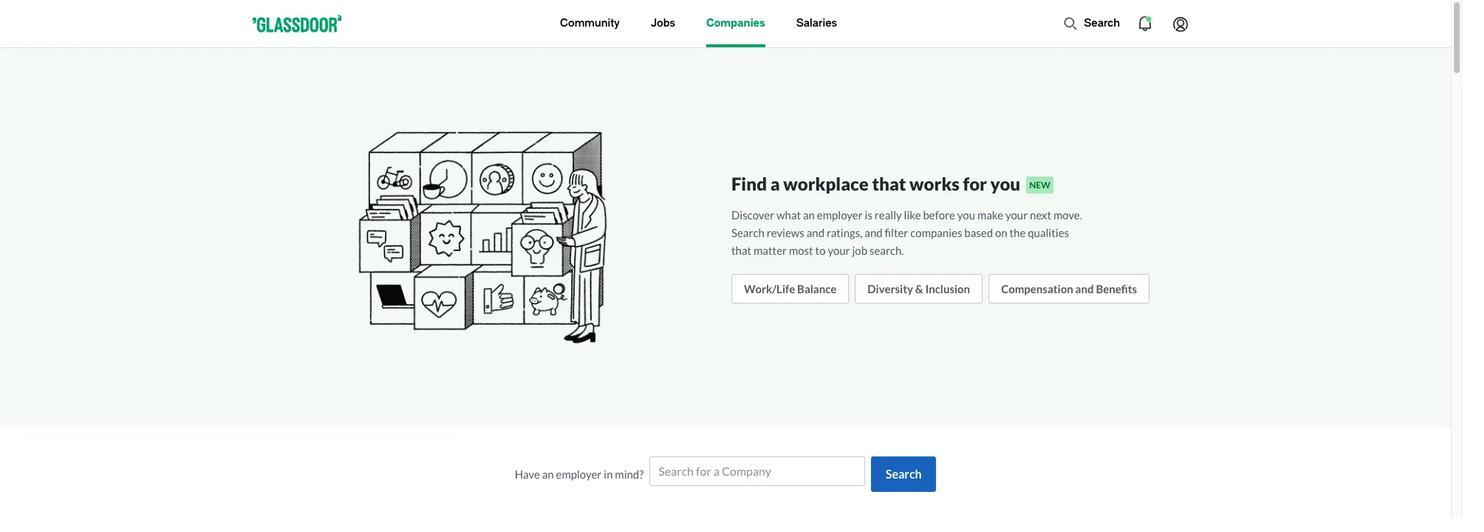 Task type: locate. For each thing, give the bounding box(es) containing it.
0 vertical spatial that
[[872, 173, 906, 195]]

None field
[[650, 457, 865, 492]]

woman searching for companies on her phone outside image
[[254, 78, 703, 397]]

reviews
[[767, 226, 805, 240]]

most
[[789, 244, 813, 257]]

next
[[1030, 209, 1052, 222]]

1 vertical spatial an
[[542, 468, 554, 481]]

an right what
[[803, 209, 815, 222]]

1 horizontal spatial search
[[886, 467, 922, 481]]

your right to
[[828, 244, 850, 257]]

0 vertical spatial employer
[[817, 209, 863, 222]]

1 horizontal spatial an
[[803, 209, 815, 222]]

1 vertical spatial your
[[828, 244, 850, 257]]

new
[[1030, 180, 1051, 191]]

1 horizontal spatial search button
[[1056, 9, 1128, 38]]

benefits
[[1096, 283, 1137, 296]]

that
[[872, 173, 906, 195], [732, 244, 752, 257]]

2 vertical spatial search
[[886, 467, 922, 481]]

in
[[604, 468, 613, 481]]

community link
[[560, 0, 620, 47]]

and down is
[[865, 226, 883, 240]]

employer
[[817, 209, 863, 222], [556, 468, 602, 481]]

and
[[807, 226, 825, 240], [865, 226, 883, 240], [1076, 283, 1094, 296]]

1 horizontal spatial that
[[872, 173, 906, 195]]

employer up 'ratings,'
[[817, 209, 863, 222]]

1 vertical spatial that
[[732, 244, 752, 257]]

0 horizontal spatial search
[[732, 226, 765, 240]]

0 horizontal spatial your
[[828, 244, 850, 257]]

that up really
[[872, 173, 906, 195]]

you right "for"
[[991, 173, 1021, 195]]

your up the the
[[1006, 209, 1028, 222]]

diversity & inclusion link
[[855, 274, 983, 304]]

an
[[803, 209, 815, 222], [542, 468, 554, 481]]

your
[[1006, 209, 1028, 222], [828, 244, 850, 257]]

balance
[[797, 283, 837, 296]]

like
[[904, 209, 921, 222]]

community
[[560, 17, 620, 30]]

on
[[995, 226, 1008, 240]]

an right have
[[542, 468, 554, 481]]

and left the benefits
[[1076, 283, 1094, 296]]

1 vertical spatial you
[[958, 209, 975, 222]]

diversity & inclusion
[[868, 283, 970, 296]]

search
[[1084, 17, 1120, 30], [732, 226, 765, 240], [886, 467, 922, 481]]

the
[[1010, 226, 1026, 240]]

inclusion
[[925, 283, 970, 296]]

1 horizontal spatial employer
[[817, 209, 863, 222]]

&
[[915, 283, 923, 296]]

an inside discover what an employer is really like before you make your next move. search reviews and ratings, and filter companies based on the qualities that matter most to your job search.
[[803, 209, 815, 222]]

0 vertical spatial you
[[991, 173, 1021, 195]]

0 horizontal spatial an
[[542, 468, 554, 481]]

2 horizontal spatial search
[[1084, 17, 1120, 30]]

diversity
[[868, 283, 913, 296]]

you up based
[[958, 209, 975, 222]]

jobs link
[[651, 0, 675, 47]]

works
[[910, 173, 960, 195]]

you
[[991, 173, 1021, 195], [958, 209, 975, 222]]

1 horizontal spatial and
[[865, 226, 883, 240]]

a
[[770, 173, 780, 195]]

and up to
[[807, 226, 825, 240]]

0 vertical spatial an
[[803, 209, 815, 222]]

for
[[963, 173, 987, 195]]

search button
[[1056, 9, 1128, 38], [871, 457, 936, 492]]

qualities
[[1028, 226, 1069, 240]]

that left "matter"
[[732, 244, 752, 257]]

0 horizontal spatial employer
[[556, 468, 602, 481]]

0 vertical spatial search
[[1084, 17, 1120, 30]]

0 horizontal spatial search button
[[871, 457, 936, 492]]

1 vertical spatial search button
[[871, 457, 936, 492]]

work/life
[[744, 283, 795, 296]]

search.
[[870, 244, 904, 257]]

1 vertical spatial search
[[732, 226, 765, 240]]

1 horizontal spatial your
[[1006, 209, 1028, 222]]

1 vertical spatial employer
[[556, 468, 602, 481]]

0 horizontal spatial that
[[732, 244, 752, 257]]

matter
[[754, 244, 787, 257]]

work/life balance link
[[732, 274, 849, 304]]

mind?
[[615, 468, 644, 481]]

0 horizontal spatial you
[[958, 209, 975, 222]]

employer left in
[[556, 468, 602, 481]]



Task type: vqa. For each thing, say whether or not it's contained in the screenshot.
bottommost 'My'
no



Task type: describe. For each thing, give the bounding box(es) containing it.
filter
[[885, 226, 908, 240]]

job
[[852, 244, 868, 257]]

salaries link
[[796, 0, 837, 47]]

ratings,
[[827, 226, 863, 240]]

2 horizontal spatial and
[[1076, 283, 1094, 296]]

is
[[865, 209, 873, 222]]

based
[[965, 226, 993, 240]]

to
[[815, 244, 826, 257]]

jobs
[[651, 17, 675, 30]]

companies link
[[706, 0, 765, 47]]

compensation and benefits link
[[989, 274, 1150, 304]]

0 vertical spatial search button
[[1056, 9, 1128, 38]]

have an employer in mind?
[[515, 468, 644, 481]]

what
[[777, 209, 801, 222]]

make
[[978, 209, 1004, 222]]

Search for a Company field
[[659, 462, 857, 480]]

workplace
[[783, 173, 869, 195]]

you inside discover what an employer is really like before you make your next move. search reviews and ratings, and filter companies based on the qualities that matter most to your job search.
[[958, 209, 975, 222]]

compensation
[[1001, 283, 1073, 296]]

have
[[515, 468, 540, 481]]

before
[[923, 209, 955, 222]]

discover
[[732, 209, 775, 222]]

employer inside discover what an employer is really like before you make your next move. search reviews and ratings, and filter companies based on the qualities that matter most to your job search.
[[817, 209, 863, 222]]

find
[[732, 173, 767, 195]]

move.
[[1054, 209, 1082, 222]]

work/life balance
[[744, 283, 837, 296]]

0 vertical spatial your
[[1006, 209, 1028, 222]]

really
[[875, 209, 902, 222]]

search inside discover what an employer is really like before you make your next move. search reviews and ratings, and filter companies based on the qualities that matter most to your job search.
[[732, 226, 765, 240]]

compensation and benefits
[[1001, 283, 1137, 296]]

companies
[[911, 226, 962, 240]]

salaries
[[796, 17, 837, 30]]

0 horizontal spatial and
[[807, 226, 825, 240]]

that inside discover what an employer is really like before you make your next move. search reviews and ratings, and filter companies based on the qualities that matter most to your job search.
[[732, 244, 752, 257]]

companies
[[706, 17, 765, 30]]

discover what an employer is really like before you make your next move. search reviews and ratings, and filter companies based on the qualities that matter most to your job search.
[[732, 209, 1082, 257]]

find a workplace that works for you
[[732, 173, 1021, 195]]

1 horizontal spatial you
[[991, 173, 1021, 195]]



